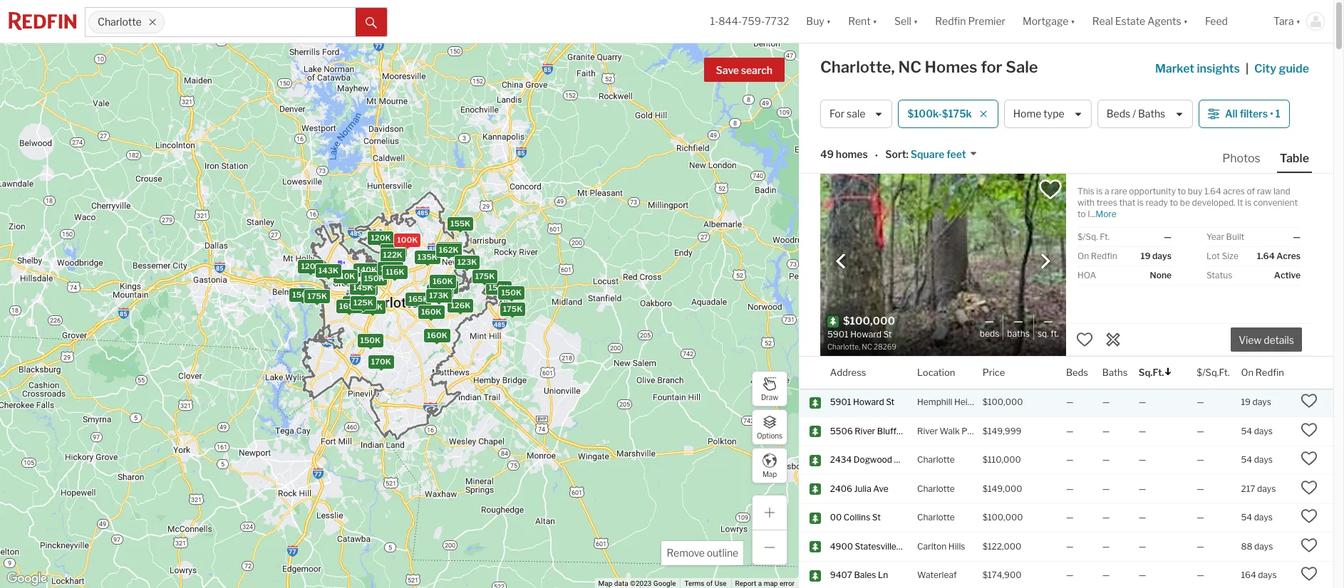 Task type: locate. For each thing, give the bounding box(es) containing it.
2 vertical spatial 165k
[[408, 294, 429, 304]]

0 horizontal spatial of
[[707, 580, 713, 588]]

on up hoa
[[1078, 251, 1090, 262]]

88 days
[[1242, 542, 1274, 552]]

130k
[[430, 286, 450, 296]]

175k down 123k
[[475, 271, 495, 281]]

is right 'this'
[[1097, 186, 1103, 197]]

1 horizontal spatial beds
[[1067, 367, 1089, 378]]

days
[[1153, 251, 1172, 262], [1253, 397, 1272, 408], [1255, 426, 1273, 437], [1255, 455, 1273, 466], [1258, 484, 1276, 495], [1255, 513, 1273, 524], [1255, 542, 1274, 552], [1259, 571, 1277, 581]]

market insights | city guide
[[1156, 62, 1310, 76]]

140k down the 110k
[[346, 298, 366, 308]]

ft. right $/sq.
[[1100, 232, 1110, 242]]

0 horizontal spatial a
[[758, 580, 762, 588]]

2 vertical spatial 175k
[[503, 304, 522, 314]]

baths down x-out this home 'image'
[[1103, 367, 1128, 378]]

0 vertical spatial map
[[763, 470, 777, 479]]

0 vertical spatial 165k
[[439, 243, 459, 253]]

3 54 from the top
[[1242, 513, 1253, 524]]

report a map error
[[736, 580, 795, 588]]

$100,000 up $149,999
[[983, 397, 1023, 408]]

19 days up none
[[1141, 251, 1172, 262]]

160k
[[439, 243, 459, 253], [433, 276, 453, 286], [355, 284, 375, 294], [421, 307, 441, 317], [427, 331, 447, 340]]

173k
[[429, 290, 449, 300]]

None search field
[[165, 8, 356, 36]]

1 vertical spatial st
[[873, 513, 881, 524]]

remove $100k-$175k image
[[980, 110, 988, 118]]

0 horizontal spatial •
[[875, 149, 879, 162]]

1.64 up developed.
[[1205, 186, 1222, 197]]

charlotte right ave
[[918, 484, 955, 495]]

baths left sq.
[[1008, 328, 1030, 339]]

1 horizontal spatial of
[[1247, 186, 1256, 197]]

map down the options
[[763, 470, 777, 479]]

st inside 5901 howard st "link"
[[886, 397, 895, 408]]

175k right the 126k
[[503, 304, 522, 314]]

0 vertical spatial redfin
[[936, 15, 966, 27]]

• left 1
[[1271, 108, 1274, 120]]

baths right /
[[1139, 108, 1166, 120]]

1 vertical spatial 100k
[[383, 245, 404, 255]]

1 vertical spatial 145k
[[362, 302, 383, 312]]

$100k-$175k
[[908, 108, 972, 120]]

outline
[[707, 548, 739, 560]]

0 vertical spatial 155k
[[450, 218, 470, 228]]

1 horizontal spatial •
[[1271, 108, 1274, 120]]

hemphill heights $100,000
[[918, 397, 1023, 408]]

▾ right 'rent'
[[873, 15, 878, 27]]

0 vertical spatial $100,000
[[983, 397, 1023, 408]]

remove outline button
[[662, 542, 744, 566]]

• inside 49 homes •
[[875, 149, 879, 162]]

1 ▾ from the left
[[827, 15, 831, 27]]

2 ▾ from the left
[[873, 15, 878, 27]]

1.64 acres
[[1258, 251, 1301, 262]]

heading
[[828, 315, 944, 353]]

145k right 169k
[[362, 302, 383, 312]]

photo of 5901 howard st, charlotte, nc 28269 image
[[821, 174, 1067, 356]]

7732
[[765, 15, 790, 27]]

0 vertical spatial 54 days
[[1242, 426, 1273, 437]]

on redfin button
[[1242, 357, 1285, 389]]

• inside "all filters • 1" button
[[1271, 108, 1274, 120]]

redfin down view details
[[1256, 367, 1285, 378]]

ft. inside — sq. ft.
[[1051, 328, 1060, 339]]

1 vertical spatial redfin
[[1091, 251, 1118, 262]]

145k up 125k
[[353, 283, 373, 293]]

river left walk at right bottom
[[918, 426, 938, 437]]

0 vertical spatial 1.64
[[1205, 186, 1222, 197]]

150k
[[364, 274, 384, 284], [488, 282, 509, 292], [501, 288, 521, 298], [292, 290, 313, 300], [360, 336, 380, 346]]

1 vertical spatial 140k
[[346, 298, 366, 308]]

year
[[1207, 232, 1225, 242]]

charlotte up carlton
[[918, 513, 955, 524]]

homes
[[836, 149, 868, 161]]

▾ right agents
[[1184, 15, 1189, 27]]

2 horizontal spatial beds
[[1107, 108, 1131, 120]]

0 horizontal spatial 1.64
[[1205, 186, 1222, 197]]

market insights link
[[1156, 46, 1241, 78]]

0 horizontal spatial 19
[[1141, 251, 1151, 262]]

of left use at the right bottom of page
[[707, 580, 713, 588]]

mortgage
[[1023, 15, 1069, 27]]

5 favorite this home image from the top
[[1301, 566, 1318, 584]]

favorite this home image for $174,900
[[1301, 566, 1318, 584]]

st right collins
[[873, 513, 881, 524]]

▾ right tara
[[1297, 15, 1301, 27]]

164 days
[[1242, 571, 1277, 581]]

google image
[[4, 570, 51, 589]]

map for map
[[763, 470, 777, 479]]

2406 julia ave link
[[830, 484, 905, 496]]

beds left /
[[1107, 108, 1131, 120]]

1 vertical spatial baths
[[1008, 328, 1030, 339]]

0 vertical spatial beds
[[1107, 108, 1131, 120]]

170k
[[371, 357, 391, 367]]

favorite this home image
[[1077, 331, 1094, 349], [1301, 393, 1318, 410], [1301, 451, 1318, 468]]

▾ for mortgage ▾
[[1071, 15, 1076, 27]]

beds button
[[1067, 357, 1089, 389]]

river left bluff
[[855, 426, 876, 437]]

to left i...
[[1078, 209, 1086, 220]]

redfin down $/sq. ft.
[[1091, 251, 1118, 262]]

5901 howard st link
[[830, 397, 905, 409]]

size
[[1222, 251, 1239, 262]]

1 vertical spatial •
[[875, 149, 879, 162]]

feed button
[[1197, 0, 1266, 43]]

1 vertical spatial of
[[707, 580, 713, 588]]

1 horizontal spatial on
[[1242, 367, 1254, 378]]

rent ▾ button
[[840, 0, 886, 43]]

st inside 00 collins st link
[[873, 513, 881, 524]]

market
[[1156, 62, 1195, 76]]

1 vertical spatial 1.64
[[1258, 251, 1275, 262]]

0 horizontal spatial river
[[855, 426, 876, 437]]

• for 49 homes •
[[875, 149, 879, 162]]

0 horizontal spatial redfin
[[936, 15, 966, 27]]

1
[[1276, 108, 1281, 120]]

00 collins st
[[830, 513, 881, 524]]

0 vertical spatial baths
[[1139, 108, 1166, 120]]

favorite this home image
[[1301, 422, 1318, 439], [1301, 480, 1318, 497], [1301, 509, 1318, 526], [1301, 538, 1318, 555], [1301, 566, 1318, 584]]

1 horizontal spatial a
[[1105, 186, 1110, 197]]

5506 river bluff ct #32
[[830, 426, 926, 437]]

1 horizontal spatial river
[[918, 426, 938, 437]]

1 horizontal spatial map
[[763, 470, 777, 479]]

charlotte left remove charlotte icon
[[98, 16, 142, 28]]

1 vertical spatial on
[[1242, 367, 1254, 378]]

1.64 left acres at the top right of page
[[1258, 251, 1275, 262]]

1 horizontal spatial 19 days
[[1242, 397, 1272, 408]]

charlotte for 2406 julia ave
[[918, 484, 955, 495]]

river inside 5506 river bluff ct #32 link
[[855, 426, 876, 437]]

$110,000
[[983, 455, 1022, 466]]

buy ▾ button
[[807, 0, 831, 43]]

$149,000
[[983, 484, 1023, 495]]

river
[[855, 426, 876, 437], [918, 426, 938, 437]]

2 horizontal spatial baths
[[1139, 108, 1166, 120]]

5901
[[830, 397, 852, 408]]

1 vertical spatial 19
[[1242, 397, 1251, 408]]

baths
[[1139, 108, 1166, 120], [1008, 328, 1030, 339], [1103, 367, 1128, 378]]

175k
[[475, 271, 495, 281], [307, 291, 327, 301], [503, 304, 522, 314]]

0 vertical spatial 175k
[[475, 271, 495, 281]]

report
[[736, 580, 757, 588]]

$100k-
[[908, 108, 942, 120]]

4 favorite this home image from the top
[[1301, 538, 1318, 555]]

100k up '149k'
[[383, 245, 404, 255]]

1 river from the left
[[855, 426, 876, 437]]

search
[[741, 64, 773, 76]]

sq.ft.
[[1139, 367, 1165, 378]]

0 horizontal spatial st
[[873, 513, 881, 524]]

▾ for rent ▾
[[873, 15, 878, 27]]

— inside — baths
[[1014, 315, 1024, 328]]

feet
[[947, 149, 967, 161]]

1 vertical spatial favorite this home image
[[1301, 393, 1318, 410]]

110k
[[336, 271, 355, 281]]

2 river from the left
[[918, 426, 938, 437]]

1 vertical spatial ft.
[[1051, 328, 1060, 339]]

1 horizontal spatial 1.64
[[1258, 251, 1275, 262]]

1 horizontal spatial 175k
[[475, 271, 495, 281]]

map for map data ©2023 google
[[599, 580, 613, 588]]

1 horizontal spatial redfin
[[1091, 251, 1118, 262]]

charlotte for 00 collins st
[[918, 513, 955, 524]]

0 vertical spatial favorite this home image
[[1077, 331, 1094, 349]]

100k up 122k at the left of page
[[397, 235, 418, 245]]

draw
[[761, 393, 779, 402]]

terms of use
[[685, 580, 727, 588]]

0 horizontal spatial ft.
[[1051, 328, 1060, 339]]

map
[[763, 470, 777, 479], [599, 580, 613, 588]]

0 vertical spatial a
[[1105, 186, 1110, 197]]

is right that
[[1138, 198, 1144, 208]]

favorite this home image for $122,000
[[1301, 538, 1318, 555]]

126k
[[451, 300, 470, 310]]

6 ▾ from the left
[[1297, 15, 1301, 27]]

active
[[1275, 270, 1301, 281]]

844-
[[719, 15, 742, 27]]

ft.
[[1100, 232, 1110, 242], [1051, 328, 1060, 339]]

54 days for $110,000
[[1242, 455, 1273, 466]]

19 down on redfin button at right
[[1242, 397, 1251, 408]]

a up "trees"
[[1105, 186, 1110, 197]]

0 horizontal spatial on redfin
[[1078, 251, 1118, 262]]

redfin premier button
[[927, 0, 1015, 43]]

on down view
[[1242, 367, 1254, 378]]

155k up 123k
[[450, 218, 470, 228]]

0 vertical spatial 174k
[[318, 265, 338, 275]]

0 horizontal spatial 175k
[[307, 291, 327, 301]]

1 horizontal spatial st
[[886, 397, 895, 408]]

on redfin down view details
[[1242, 367, 1285, 378]]

140k right the 110k
[[356, 265, 377, 275]]

premier
[[969, 15, 1006, 27]]

address button
[[830, 357, 867, 389]]

2 horizontal spatial redfin
[[1256, 367, 1285, 378]]

2 vertical spatial 54
[[1242, 513, 1253, 524]]

▾ right buy
[[827, 15, 831, 27]]

lot size
[[1207, 251, 1239, 262]]

1 vertical spatial 54
[[1242, 455, 1253, 466]]

5901 howard st
[[830, 397, 895, 408]]

0 horizontal spatial 155k
[[318, 266, 338, 276]]

— baths
[[1008, 315, 1030, 339]]

1 54 from the top
[[1242, 426, 1253, 437]]

1 54 days from the top
[[1242, 426, 1273, 437]]

to left be
[[1170, 198, 1179, 208]]

to up be
[[1178, 186, 1187, 197]]

0 vertical spatial to
[[1178, 186, 1187, 197]]

19 up none
[[1141, 251, 1151, 262]]

165k
[[439, 243, 459, 253], [435, 282, 455, 292], [408, 294, 429, 304]]

2 54 from the top
[[1242, 455, 1253, 466]]

3 ▾ from the left
[[914, 15, 919, 27]]

3 54 days from the top
[[1242, 513, 1273, 524]]

0 vertical spatial st
[[886, 397, 895, 408]]

$100,000 down $149,000
[[983, 513, 1023, 524]]

rent ▾
[[849, 15, 878, 27]]

charlotte down walk at right bottom
[[918, 455, 955, 466]]

terms
[[685, 580, 705, 588]]

4 ▾ from the left
[[1071, 15, 1076, 27]]

redfin left premier
[[936, 15, 966, 27]]

$100,000
[[983, 397, 1023, 408], [983, 513, 1023, 524]]

1 vertical spatial map
[[599, 580, 613, 588]]

0 vertical spatial •
[[1271, 108, 1274, 120]]

1 horizontal spatial 174k
[[429, 291, 448, 301]]

▾ right mortgage
[[1071, 15, 1076, 27]]

3 favorite this home image from the top
[[1301, 509, 1318, 526]]

map left data
[[599, 580, 613, 588]]

120k
[[371, 233, 391, 243], [301, 261, 321, 271], [430, 285, 450, 295], [430, 285, 450, 295]]

for
[[830, 108, 845, 120]]

homes
[[925, 58, 978, 76]]

1 vertical spatial to
[[1170, 198, 1179, 208]]

0 horizontal spatial beds
[[980, 328, 1000, 339]]

0 vertical spatial on
[[1078, 251, 1090, 262]]

status
[[1207, 270, 1233, 281]]

2 favorite this home image from the top
[[1301, 480, 1318, 497]]

115k
[[418, 252, 437, 262]]

collins
[[844, 513, 871, 524]]

▾ right sell
[[914, 15, 919, 27]]

1 favorite this home image from the top
[[1301, 422, 1318, 439]]

mortgage ▾
[[1023, 15, 1076, 27]]

x-out this home image
[[1105, 331, 1122, 349]]

0 horizontal spatial map
[[599, 580, 613, 588]]

• left the sort
[[875, 149, 879, 162]]

122k
[[383, 250, 402, 260]]

0 vertical spatial 54
[[1242, 426, 1253, 437]]

howard
[[853, 397, 885, 408]]

map
[[764, 580, 778, 588]]

lot
[[1207, 251, 1221, 262]]

charlotte for 2434 dogwood cir
[[918, 455, 955, 466]]

beds left — baths
[[980, 328, 1000, 339]]

rent ▾ button
[[849, 0, 878, 43]]

2 54 days from the top
[[1242, 455, 1273, 466]]

is right it
[[1246, 198, 1252, 208]]

st
[[886, 397, 895, 408], [873, 513, 881, 524]]

remove
[[667, 548, 705, 560]]

2434 dogwood cir link
[[830, 455, 906, 467]]

2 vertical spatial beds
[[1067, 367, 1089, 378]]

155k left '149k'
[[318, 266, 338, 276]]

sale
[[1006, 58, 1039, 76]]

of left raw
[[1247, 186, 1256, 197]]

location
[[918, 367, 956, 378]]

169k
[[339, 301, 359, 311]]

on redfin down $/sq. ft.
[[1078, 251, 1118, 262]]

beds left baths button
[[1067, 367, 1089, 378]]

view details link
[[1231, 327, 1303, 352]]

— inside — sq. ft.
[[1044, 315, 1054, 328]]

beds inside button
[[1107, 108, 1131, 120]]

175k down the '143k'
[[307, 291, 327, 301]]

ave
[[874, 484, 889, 495]]

174k left '149k'
[[318, 265, 338, 275]]

174k left the 126k
[[429, 291, 448, 301]]

a left map
[[758, 580, 762, 588]]

hills
[[949, 542, 966, 552]]

2 vertical spatial baths
[[1103, 367, 1128, 378]]

0 vertical spatial 145k
[[353, 283, 373, 293]]

it
[[1238, 198, 1244, 208]]

1 vertical spatial $100,000
[[983, 513, 1023, 524]]

116k
[[386, 267, 404, 277]]

1 vertical spatial 54 days
[[1242, 455, 1273, 466]]

st right howard
[[886, 397, 895, 408]]

1 vertical spatial on redfin
[[1242, 367, 1285, 378]]

0 vertical spatial 19 days
[[1141, 251, 1172, 262]]

ft. right sq.
[[1051, 328, 1060, 339]]

2 vertical spatial 54 days
[[1242, 513, 1273, 524]]

map inside button
[[763, 470, 777, 479]]

19 days
[[1141, 251, 1172, 262], [1242, 397, 1272, 408]]

on inside button
[[1242, 367, 1254, 378]]

19 days down on redfin button at right
[[1242, 397, 1272, 408]]

0 vertical spatial of
[[1247, 186, 1256, 197]]



Task type: vqa. For each thing, say whether or not it's contained in the screenshot.
Tuesday
no



Task type: describe. For each thing, give the bounding box(es) containing it.
0 vertical spatial 19
[[1141, 251, 1151, 262]]

plantation
[[962, 426, 1003, 437]]

i...
[[1088, 209, 1096, 220]]

days for $149,000
[[1258, 484, 1276, 495]]

— inside — beds
[[985, 315, 995, 328]]

days for $174,900
[[1259, 571, 1277, 581]]

0 horizontal spatial on
[[1078, 251, 1090, 262]]

none
[[1150, 270, 1172, 281]]

54 for $149,999
[[1242, 426, 1253, 437]]

heights
[[955, 397, 986, 408]]

opportunity
[[1130, 186, 1176, 197]]

123k
[[457, 257, 477, 267]]

feed
[[1206, 15, 1228, 27]]

1 vertical spatial 175k
[[307, 291, 327, 301]]

2 vertical spatial to
[[1078, 209, 1086, 220]]

1 vertical spatial 165k
[[435, 282, 455, 292]]

▾ for tara ▾
[[1297, 15, 1301, 27]]

beds for beds button
[[1067, 367, 1089, 378]]

tara
[[1274, 15, 1294, 27]]

guide
[[1279, 62, 1310, 76]]

1 horizontal spatial is
[[1138, 198, 1144, 208]]

1.64 inside this is a rare opportunity to buy 1.64 acres of raw land with trees that is ready to be developed. it is convenient to i...
[[1205, 186, 1222, 197]]

#32
[[910, 426, 926, 437]]

1 vertical spatial beds
[[980, 328, 1000, 339]]

|
[[1246, 62, 1249, 76]]

0 vertical spatial 140k
[[356, 265, 377, 275]]

remove charlotte image
[[149, 18, 157, 26]]

estate
[[1116, 15, 1146, 27]]

1 horizontal spatial 155k
[[450, 218, 470, 228]]

square feet
[[911, 149, 967, 161]]

photos
[[1223, 152, 1261, 165]]

2 vertical spatial redfin
[[1256, 367, 1285, 378]]

next button image
[[1039, 254, 1053, 268]]

st for 5901 howard st
[[886, 397, 895, 408]]

9407 bales ln link
[[830, 571, 905, 582]]

1 horizontal spatial baths
[[1103, 367, 1128, 378]]

0 horizontal spatial is
[[1097, 186, 1103, 197]]

1 vertical spatial 19 days
[[1242, 397, 1272, 408]]

54 days for $149,999
[[1242, 426, 1273, 437]]

ct
[[899, 426, 908, 437]]

acres
[[1277, 251, 1301, 262]]

table
[[1280, 152, 1310, 165]]

carlton hills
[[918, 542, 966, 552]]

135k
[[417, 252, 437, 262]]

2 horizontal spatial is
[[1246, 198, 1252, 208]]

0 horizontal spatial 174k
[[318, 265, 338, 275]]

mortgage ▾ button
[[1015, 0, 1084, 43]]

54 days for $100,000
[[1242, 513, 1273, 524]]

river walk plantation
[[918, 426, 1003, 437]]

mortgage ▾ button
[[1023, 0, 1076, 43]]

$175k
[[942, 108, 972, 120]]

2 horizontal spatial 175k
[[503, 304, 522, 314]]

favorite button image
[[1039, 178, 1063, 202]]

164
[[1242, 571, 1257, 581]]

2406
[[830, 484, 853, 495]]

1 $100,000 from the top
[[983, 397, 1023, 408]]

st for 00 collins st
[[873, 513, 881, 524]]

home type
[[1014, 108, 1065, 120]]

of inside this is a rare opportunity to buy 1.64 acres of raw land with trees that is ready to be developed. it is convenient to i...
[[1247, 186, 1256, 197]]

city
[[1255, 62, 1277, 76]]

favorite this home image for $100,000
[[1301, 509, 1318, 526]]

map button
[[752, 448, 788, 484]]

$/sq.ft. button
[[1197, 357, 1230, 389]]

redfin premier
[[936, 15, 1006, 27]]

sell ▾ button
[[895, 0, 919, 43]]

rd
[[899, 542, 910, 552]]

1 vertical spatial a
[[758, 580, 762, 588]]

submit search image
[[366, 17, 377, 28]]

cir
[[894, 455, 906, 466]]

favorite this home image for 54 days
[[1301, 451, 1318, 468]]

hemphill
[[918, 397, 953, 408]]

dogwood
[[854, 455, 893, 466]]

▾ for buy ▾
[[827, 15, 831, 27]]

nc
[[899, 58, 922, 76]]

rare
[[1112, 186, 1128, 197]]

draw button
[[752, 371, 788, 407]]

sort
[[886, 149, 907, 161]]

location button
[[918, 357, 956, 389]]

9407
[[830, 571, 853, 581]]

1-
[[710, 15, 719, 27]]

error
[[780, 580, 795, 588]]

rent
[[849, 15, 871, 27]]

save search button
[[704, 58, 785, 82]]

— beds
[[980, 315, 1000, 339]]

more link
[[1096, 209, 1117, 220]]

baths inside button
[[1139, 108, 1166, 120]]

2 $100,000 from the top
[[983, 513, 1023, 524]]

sell ▾
[[895, 15, 919, 27]]

4900
[[830, 542, 853, 552]]

4900 statesville rd
[[830, 542, 910, 552]]

tara ▾
[[1274, 15, 1301, 27]]

:
[[907, 149, 909, 161]]

1 horizontal spatial 19
[[1242, 397, 1251, 408]]

real estate agents ▾
[[1093, 15, 1189, 27]]

map region
[[0, 0, 928, 589]]

days for $149,999
[[1255, 426, 1273, 437]]

0 vertical spatial 100k
[[397, 235, 418, 245]]

days for $122,000
[[1255, 542, 1274, 552]]

days for $110,000
[[1255, 455, 1273, 466]]

this
[[1078, 186, 1095, 197]]

$100k-$175k button
[[899, 100, 999, 128]]

price
[[983, 367, 1006, 378]]

buy ▾ button
[[798, 0, 840, 43]]

favorite this home image for $149,000
[[1301, 480, 1318, 497]]

1 vertical spatial 174k
[[429, 291, 448, 301]]

save search
[[716, 64, 773, 76]]

all filters • 1 button
[[1199, 100, 1290, 128]]

0 vertical spatial ft.
[[1100, 232, 1110, 242]]

sell
[[895, 15, 912, 27]]

0 horizontal spatial 19 days
[[1141, 251, 1172, 262]]

$/sq.ft.
[[1197, 367, 1230, 378]]

waterleaf
[[918, 571, 957, 581]]

that
[[1120, 198, 1136, 208]]

square
[[911, 149, 945, 161]]

$174,900
[[983, 571, 1022, 581]]

0 horizontal spatial baths
[[1008, 328, 1030, 339]]

1 vertical spatial 155k
[[318, 266, 338, 276]]

beds for beds / baths
[[1107, 108, 1131, 120]]

• for all filters • 1
[[1271, 108, 1274, 120]]

developed.
[[1193, 198, 1236, 208]]

▾ for sell ▾
[[914, 15, 919, 27]]

baths button
[[1103, 357, 1128, 389]]

54 for $100,000
[[1242, 513, 1253, 524]]

beds / baths
[[1107, 108, 1166, 120]]

5 ▾ from the left
[[1184, 15, 1189, 27]]

2406 julia ave
[[830, 484, 889, 495]]

54 for $110,000
[[1242, 455, 1253, 466]]

charlotte, nc homes for sale
[[821, 58, 1039, 76]]

ln
[[878, 571, 889, 581]]

previous button image
[[834, 254, 848, 268]]

all filters • 1
[[1226, 108, 1281, 120]]

year built
[[1207, 232, 1245, 242]]

$/sq.
[[1078, 232, 1099, 242]]

days for $100,000
[[1255, 513, 1273, 524]]

real estate agents ▾ button
[[1084, 0, 1197, 43]]

ready
[[1146, 198, 1169, 208]]

0 vertical spatial on redfin
[[1078, 251, 1118, 262]]

favorite this home image for 19 days
[[1301, 393, 1318, 410]]

buy
[[1188, 186, 1203, 197]]

google
[[654, 580, 676, 588]]

land
[[1274, 186, 1291, 197]]

real
[[1093, 15, 1114, 27]]

favorite this home image for $149,999
[[1301, 422, 1318, 439]]

favorite button checkbox
[[1039, 178, 1063, 202]]

759-
[[742, 15, 765, 27]]

a inside this is a rare opportunity to buy 1.64 acres of raw land with trees that is ready to be developed. it is convenient to i...
[[1105, 186, 1110, 197]]

2434 dogwood cir
[[830, 455, 906, 466]]



